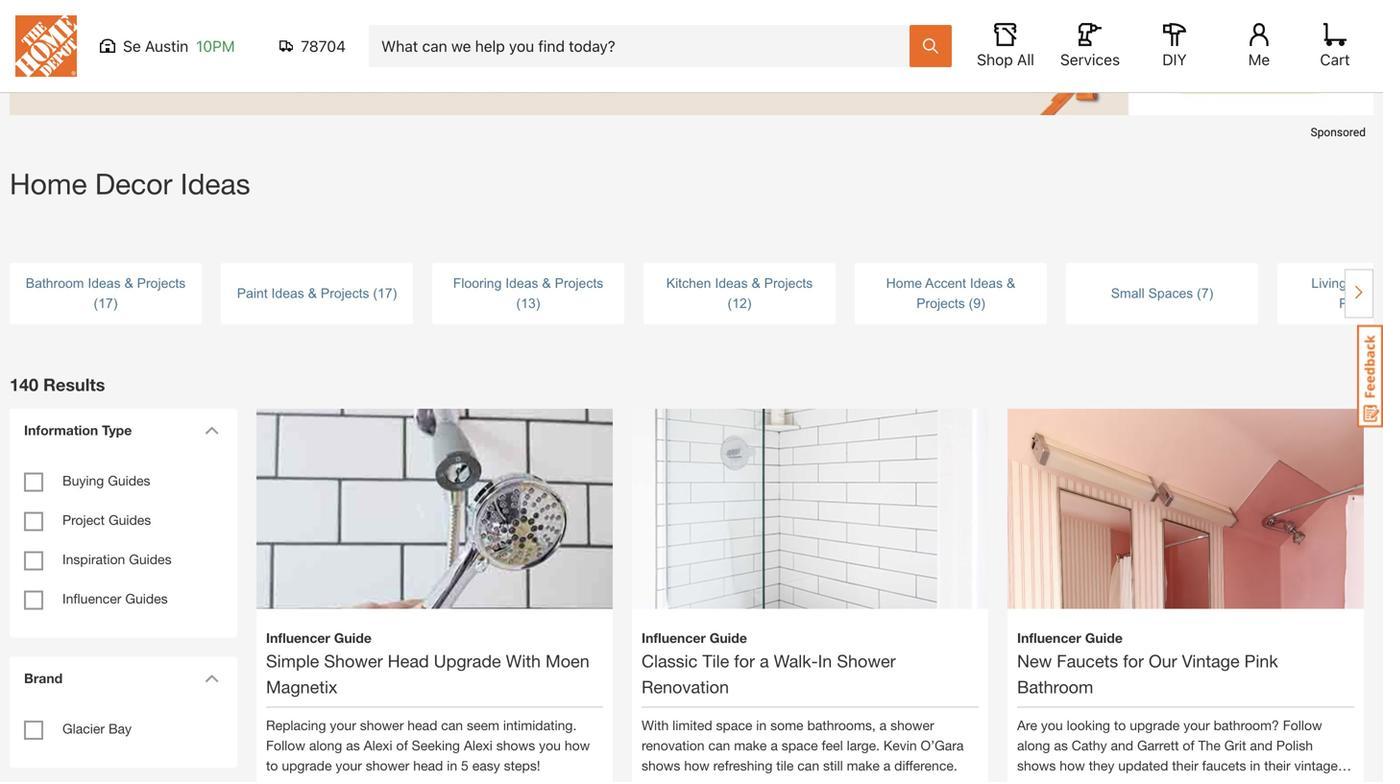 Task type: locate. For each thing, give the bounding box(es) containing it.
12
[[732, 296, 747, 311]]

& inside bathroom ideas & projects ( 17 )
[[124, 276, 133, 291]]

2 caret icon image from the top
[[205, 674, 219, 683]]

can inside replacing your shower head can seem intimidating. follow along as alexi of seeking alexi shows you how to upgrade your shower head in 5 easy steps!
[[441, 718, 463, 734]]

along down "replacing"
[[309, 738, 342, 754]]

0 vertical spatial can
[[441, 718, 463, 734]]

) inside flooring ideas & projects ( 13 )
[[536, 296, 540, 311]]

shop all button
[[975, 23, 1036, 69]]

paint
[[237, 286, 268, 301]]

shower left the head
[[324, 651, 383, 672]]

se austin 10pm
[[123, 37, 235, 55]]

as left seeking
[[346, 738, 360, 754]]

1 vertical spatial bathroom
[[1017, 677, 1093, 698]]

2 vertical spatial can
[[797, 758, 819, 774]]

make down large. in the bottom right of the page
[[847, 758, 880, 774]]

0 horizontal spatial their
[[1172, 758, 1198, 774]]

home inside home accent ideas & projects
[[886, 276, 922, 291]]

1 horizontal spatial can
[[708, 738, 730, 754]]

0 horizontal spatial home
[[10, 167, 87, 201]]

for
[[734, 651, 755, 672], [1123, 651, 1144, 672]]

and up they
[[1111, 738, 1133, 754]]

simple
[[266, 651, 319, 672]]

0 vertical spatial follow
[[1283, 718, 1322, 734]]

polish
[[1276, 738, 1313, 754]]

space up 'refreshing'
[[716, 718, 752, 734]]

you right are
[[1041, 718, 1063, 734]]

head up seeking
[[407, 718, 437, 734]]

tile
[[702, 651, 729, 672]]

& inside home accent ideas & projects
[[1007, 276, 1015, 291]]

1 vertical spatial you
[[539, 738, 561, 754]]

1 horizontal spatial guide
[[710, 631, 747, 647]]

shows up steps!
[[496, 738, 535, 754]]

along down are
[[1017, 738, 1050, 754]]

with up renovation
[[642, 718, 669, 734]]

guide for shower
[[334, 631, 372, 647]]

in inside are you looking to upgrade your bathroom? follow along as cathy and garrett of the grit and polish shows how they updated their faucets in their vintage pink bathroom!
[[1250, 758, 1260, 774]]

their down the
[[1172, 758, 1198, 774]]

9
[[973, 296, 981, 311]]

bay
[[108, 721, 132, 737]]

home left the accent
[[886, 276, 922, 291]]

1 horizontal spatial along
[[1017, 738, 1050, 754]]

1 vertical spatial space
[[782, 738, 818, 754]]

for inside influencer guide classic tile for a walk-in shower renovation
[[734, 651, 755, 672]]

0 vertical spatial with
[[506, 651, 541, 672]]

guides down inspiration guides
[[125, 591, 168, 607]]

head down seeking
[[413, 758, 443, 774]]

kitchen
[[666, 276, 711, 291]]

small
[[1111, 286, 1145, 301]]

head
[[407, 718, 437, 734], [413, 758, 443, 774]]

feel
[[822, 738, 843, 754]]

0 horizontal spatial 17
[[98, 296, 113, 311]]

upgrade down "replacing"
[[282, 758, 332, 774]]

0 horizontal spatial bathroom
[[26, 276, 84, 291]]

ideas for bathroom ideas & projects ( 17 )
[[88, 276, 121, 291]]

guide inside influencer guide classic tile for a walk-in shower renovation
[[710, 631, 747, 647]]

accent
[[925, 276, 966, 291]]

1 horizontal spatial to
[[1114, 718, 1126, 734]]

( for flooring ideas & projects
[[516, 296, 521, 311]]

follow for new faucets for our vintage pink bathroom
[[1283, 718, 1322, 734]]

projects for paint ideas & projects
[[321, 286, 369, 301]]

1 vertical spatial can
[[708, 738, 730, 754]]

in right the faucets
[[1250, 758, 1260, 774]]

projects inside bathroom ideas & projects ( 17 )
[[137, 276, 186, 291]]

0 horizontal spatial with
[[506, 651, 541, 672]]

follow
[[1283, 718, 1322, 734], [266, 738, 305, 754]]

can
[[441, 718, 463, 734], [708, 738, 730, 754], [797, 758, 819, 774]]

their down polish
[[1264, 758, 1291, 774]]

how down renovation
[[684, 758, 710, 774]]

0 horizontal spatial space
[[716, 718, 752, 734]]

) for paint ideas & projects ( 17 )
[[392, 286, 397, 301]]

and
[[1111, 738, 1133, 754], [1250, 738, 1273, 754]]

) inside kitchen ideas & projects ( 12 )
[[747, 296, 752, 311]]

2 and from the left
[[1250, 738, 1273, 754]]

ideas inside flooring ideas & projects ( 13 )
[[505, 276, 538, 291]]

influencer guides
[[62, 591, 168, 607]]

shower up kevin
[[890, 718, 934, 734]]

home for home decor ideas
[[10, 167, 87, 201]]

1 vertical spatial with
[[642, 718, 669, 734]]

follow up polish
[[1283, 718, 1322, 734]]

home
[[10, 167, 87, 201], [886, 276, 922, 291]]

cart
[[1320, 50, 1350, 69]]

2 guide from the left
[[710, 631, 747, 647]]

guides up inspiration guides
[[108, 512, 151, 528]]

for for a
[[734, 651, 755, 672]]

your
[[330, 718, 356, 734], [1183, 718, 1210, 734], [336, 758, 362, 774]]

shower inside influencer guide simple shower head upgrade with moen magnetix
[[324, 651, 383, 672]]

home left decor
[[10, 167, 87, 201]]

seeking
[[412, 738, 460, 754]]

buying
[[62, 473, 104, 489]]

guides for inspiration guides
[[129, 552, 172, 568]]

guides for influencer guides
[[125, 591, 168, 607]]

0 vertical spatial bathroom
[[26, 276, 84, 291]]

ideas inside bathroom ideas & projects ( 17 )
[[88, 276, 121, 291]]

in left some
[[756, 718, 767, 734]]

to down "replacing"
[[266, 758, 278, 774]]

0 horizontal spatial follow
[[266, 738, 305, 754]]

2 alexi from the left
[[464, 738, 493, 754]]

can up 'refreshing'
[[708, 738, 730, 754]]

1 horizontal spatial 17
[[377, 286, 392, 301]]

17
[[377, 286, 392, 301], [98, 296, 113, 311]]

projects
[[137, 276, 186, 291], [555, 276, 603, 291], [764, 276, 813, 291], [321, 286, 369, 301], [916, 296, 965, 311]]

garrett
[[1137, 738, 1179, 754]]

1 horizontal spatial with
[[642, 718, 669, 734]]

influencer up the new
[[1017, 631, 1081, 647]]

0 horizontal spatial of
[[396, 738, 408, 754]]

as left the cathy
[[1054, 738, 1068, 754]]

kevin
[[884, 738, 917, 754]]

advertisement region
[[10, 0, 1373, 147]]

walk-
[[774, 651, 818, 672]]

your right "replacing"
[[330, 718, 356, 734]]

0 horizontal spatial for
[[734, 651, 755, 672]]

( for kitchen ideas & projects
[[728, 296, 732, 311]]

s
[[96, 375, 105, 395]]

shows inside with limited space in some bathrooms, a shower renovation can make a space feel large. kevin o'gara shows how refreshing tile can still make a difference.
[[642, 758, 680, 774]]

0 horizontal spatial shower
[[324, 651, 383, 672]]

brand
[[24, 671, 63, 687]]

caret icon image right the type
[[205, 426, 219, 435]]

with inside influencer guide simple shower head upgrade with moen magnetix
[[506, 651, 541, 672]]

1 vertical spatial home
[[886, 276, 922, 291]]

1 for from the left
[[734, 651, 755, 672]]

project
[[62, 512, 105, 528]]

how up bathroom!
[[1060, 758, 1085, 774]]

0 horizontal spatial upgrade
[[282, 758, 332, 774]]

2 as from the left
[[1054, 738, 1068, 754]]

1 as from the left
[[346, 738, 360, 754]]

inspiration
[[62, 552, 125, 568]]

1 horizontal spatial shows
[[642, 758, 680, 774]]

guide for faucets
[[1085, 631, 1123, 647]]

guide inside influencer guide simple shower head upgrade with moen magnetix
[[334, 631, 372, 647]]

( inside bathroom ideas & projects ( 17 )
[[94, 296, 98, 311]]

guide up the tile
[[710, 631, 747, 647]]

of left seeking
[[396, 738, 408, 754]]

0 horizontal spatial shows
[[496, 738, 535, 754]]

alexi
[[364, 738, 393, 754], [464, 738, 493, 754]]

1 horizontal spatial home
[[886, 276, 922, 291]]

ideas for kitchen ideas & projects ( 12 )
[[715, 276, 748, 291]]

your inside are you looking to upgrade your bathroom? follow along as cathy and garrett of the grit and polish shows how they updated their faucets in their vintage pink bathroom!
[[1183, 718, 1210, 734]]

guides for project guides
[[108, 512, 151, 528]]

17 inside bathroom ideas & projects ( 17 )
[[98, 296, 113, 311]]

with
[[506, 651, 541, 672], [642, 718, 669, 734]]

1 vertical spatial caret icon image
[[205, 674, 219, 683]]

0 horizontal spatial along
[[309, 738, 342, 754]]

project guides
[[62, 512, 151, 528]]

1 horizontal spatial as
[[1054, 738, 1068, 754]]

easy
[[472, 758, 500, 774]]

( inside kitchen ideas & projects ( 12 )
[[728, 296, 732, 311]]

2 for from the left
[[1123, 651, 1144, 672]]

shows down renovation
[[642, 758, 680, 774]]

a up kevin
[[879, 718, 887, 734]]

pink
[[1244, 651, 1278, 672]]

renovation
[[642, 677, 729, 698]]

caret icon image
[[205, 426, 219, 435], [205, 674, 219, 683]]

alexi down seem
[[464, 738, 493, 754]]

1 along from the left
[[309, 738, 342, 754]]

with left 'moen' at left
[[506, 651, 541, 672]]

influencer up classic
[[642, 631, 706, 647]]

1 their from the left
[[1172, 758, 1198, 774]]

projects inside flooring ideas & projects ( 13 )
[[555, 276, 603, 291]]

1 vertical spatial follow
[[266, 738, 305, 754]]

1 vertical spatial to
[[266, 758, 278, 774]]

2 horizontal spatial in
[[1250, 758, 1260, 774]]

0 horizontal spatial how
[[565, 738, 590, 754]]

alexi left seeking
[[364, 738, 393, 754]]

to inside replacing your shower head can seem intimidating. follow along as alexi of seeking alexi shows you how to upgrade your shower head in 5 easy steps!
[[266, 758, 278, 774]]

upgrade up garrett
[[1130, 718, 1180, 734]]

along inside replacing your shower head can seem intimidating. follow along as alexi of seeking alexi shows you how to upgrade your shower head in 5 easy steps!
[[309, 738, 342, 754]]

1 guide from the left
[[334, 631, 372, 647]]

17 for bathroom ideas & projects ( 17 )
[[98, 296, 113, 311]]

me
[[1248, 50, 1270, 69]]

0 horizontal spatial and
[[1111, 738, 1133, 754]]

1 horizontal spatial you
[[1041, 718, 1063, 734]]

guide up faucets
[[1085, 631, 1123, 647]]

140
[[10, 375, 38, 395]]

make
[[734, 738, 767, 754], [847, 758, 880, 774]]

you
[[1041, 718, 1063, 734], [539, 738, 561, 754]]

your down magnetix
[[336, 758, 362, 774]]

0 horizontal spatial alexi
[[364, 738, 393, 754]]

guide
[[334, 631, 372, 647], [710, 631, 747, 647], [1085, 631, 1123, 647]]

shower left '5'
[[366, 758, 409, 774]]

1 horizontal spatial for
[[1123, 651, 1144, 672]]

in left '5'
[[447, 758, 457, 774]]

) inside bathroom ideas & projects ( 17 )
[[113, 296, 118, 311]]

influencer inside influencer guide simple shower head upgrade with moen magnetix
[[266, 631, 330, 647]]

with inside with limited space in some bathrooms, a shower renovation can make a space feel large. kevin o'gara shows how refreshing tile can still make a difference.
[[642, 718, 669, 734]]

renovation
[[642, 738, 705, 754]]

upgrade inside replacing your shower head can seem intimidating. follow along as alexi of seeking alexi shows you how to upgrade your shower head in 5 easy steps!
[[282, 758, 332, 774]]

17 up s
[[98, 296, 113, 311]]

a down kevin
[[883, 758, 891, 774]]

caret icon image left magnetix
[[205, 674, 219, 683]]

and down bathroom? on the right
[[1250, 738, 1273, 754]]

all
[[1017, 50, 1034, 69]]

ideas
[[180, 167, 250, 201], [88, 276, 121, 291], [505, 276, 538, 291], [715, 276, 748, 291], [970, 276, 1003, 291], [271, 286, 304, 301]]

how down intimidating.
[[565, 738, 590, 754]]

you inside are you looking to upgrade your bathroom? follow along as cathy and garrett of the grit and polish shows how they updated their faucets in their vintage pink bathroom!
[[1041, 718, 1063, 734]]

1 horizontal spatial in
[[756, 718, 767, 734]]

make up 'refreshing'
[[734, 738, 767, 754]]

2 of from the left
[[1183, 738, 1194, 754]]

0 vertical spatial space
[[716, 718, 752, 734]]

2 horizontal spatial guide
[[1085, 631, 1123, 647]]

1 vertical spatial make
[[847, 758, 880, 774]]

1 horizontal spatial upgrade
[[1130, 718, 1180, 734]]

your up the
[[1183, 718, 1210, 734]]

guides up 'project guides'
[[108, 473, 150, 489]]

0 vertical spatial upgrade
[[1130, 718, 1180, 734]]

shower right in
[[837, 651, 896, 672]]

0 horizontal spatial can
[[441, 718, 463, 734]]

0 vertical spatial you
[[1041, 718, 1063, 734]]

as inside are you looking to upgrade your bathroom? follow along as cathy and garrett of the grit and polish shows how they updated their faucets in their vintage pink bathroom!
[[1054, 738, 1068, 754]]

0 vertical spatial make
[[734, 738, 767, 754]]

for right the tile
[[734, 651, 755, 672]]

1 shower from the left
[[324, 651, 383, 672]]

1 horizontal spatial of
[[1183, 738, 1194, 754]]

of left the
[[1183, 738, 1194, 754]]

space down some
[[782, 738, 818, 754]]

& for paint ideas & projects ( 17 )
[[308, 286, 317, 301]]

refreshing
[[713, 758, 773, 774]]

feedback link image
[[1357, 325, 1383, 428]]

1 caret icon image from the top
[[205, 426, 219, 435]]

0 horizontal spatial as
[[346, 738, 360, 754]]

3 guide from the left
[[1085, 631, 1123, 647]]

0 vertical spatial caret icon image
[[205, 426, 219, 435]]

1 horizontal spatial and
[[1250, 738, 1273, 754]]

1 horizontal spatial bathroom
[[1017, 677, 1093, 698]]

influencer guide new faucets for our vintage pink bathroom
[[1017, 631, 1278, 698]]

0 horizontal spatial make
[[734, 738, 767, 754]]

bathroom inside influencer guide new faucets for our vintage pink bathroom
[[1017, 677, 1093, 698]]

can up seeking
[[441, 718, 463, 734]]

2 horizontal spatial shows
[[1017, 758, 1056, 774]]

17 left flooring
[[377, 286, 392, 301]]

1 horizontal spatial how
[[684, 758, 710, 774]]

projects inside kitchen ideas & projects ( 12 )
[[764, 276, 813, 291]]

1 horizontal spatial alexi
[[464, 738, 493, 754]]

for left our
[[1123, 651, 1144, 672]]

seem
[[467, 718, 499, 734]]

home accent ideas & projects
[[886, 276, 1015, 311]]

shower inside influencer guide classic tile for a walk-in shower renovation
[[837, 651, 896, 672]]

diy button
[[1144, 23, 1205, 69]]

the home depot logo image
[[15, 15, 77, 77]]

influencer up the simple
[[266, 631, 330, 647]]

ideas inside home accent ideas & projects
[[970, 276, 1003, 291]]

& for bathroom ideas & projects ( 17 )
[[124, 276, 133, 291]]

inspiration guides
[[62, 552, 172, 568]]

& inside flooring ideas & projects ( 13 )
[[542, 276, 551, 291]]

room
[[1350, 276, 1383, 291]]

0 horizontal spatial to
[[266, 758, 278, 774]]

follow down "replacing"
[[266, 738, 305, 754]]

0 horizontal spatial you
[[539, 738, 561, 754]]

caret icon image inside the information type button
[[205, 426, 219, 435]]

1 horizontal spatial follow
[[1283, 718, 1322, 734]]

as
[[346, 738, 360, 754], [1054, 738, 1068, 754]]

in inside replacing your shower head can seem intimidating. follow along as alexi of seeking alexi shows you how to upgrade your shower head in 5 easy steps!
[[447, 758, 457, 774]]

caret icon image inside brand button
[[205, 674, 219, 683]]

ideas inside kitchen ideas & projects ( 12 )
[[715, 276, 748, 291]]

of inside replacing your shower head can seem intimidating. follow along as alexi of seeking alexi shows you how to upgrade your shower head in 5 easy steps!
[[396, 738, 408, 754]]

( inside flooring ideas & projects ( 13 )
[[516, 296, 521, 311]]

)
[[392, 286, 397, 301], [1209, 286, 1213, 301], [113, 296, 118, 311], [536, 296, 540, 311], [747, 296, 752, 311], [981, 296, 985, 311]]

(
[[373, 286, 377, 301], [1197, 286, 1201, 301], [94, 296, 98, 311], [516, 296, 521, 311], [728, 296, 732, 311], [969, 296, 973, 311]]

0 horizontal spatial guide
[[334, 631, 372, 647]]

2 horizontal spatial how
[[1060, 758, 1085, 774]]

shows up pink
[[1017, 758, 1056, 774]]

2 along from the left
[[1017, 738, 1050, 754]]

bathroom!
[[1046, 779, 1108, 783]]

& inside kitchen ideas & projects ( 12 )
[[752, 276, 760, 291]]

influencer inside influencer guide classic tile for a walk-in shower renovation
[[642, 631, 706, 647]]

7
[[1201, 286, 1209, 301]]

2 shower from the left
[[837, 651, 896, 672]]

in
[[818, 651, 832, 672]]

you down intimidating.
[[539, 738, 561, 754]]

can right tile at right bottom
[[797, 758, 819, 774]]

caret icon image for information type
[[205, 426, 219, 435]]

faucets
[[1202, 758, 1246, 774]]

0 vertical spatial home
[[10, 167, 87, 201]]

upgrade
[[1130, 718, 1180, 734], [282, 758, 332, 774]]

along
[[309, 738, 342, 754], [1017, 738, 1050, 754]]

to
[[1114, 718, 1126, 734], [266, 758, 278, 774]]

a left walk- at the bottom of the page
[[760, 651, 769, 672]]

some
[[770, 718, 803, 734]]

13
[[521, 296, 536, 311]]

as inside replacing your shower head can seem intimidating. follow along as alexi of seeking alexi shows you how to upgrade your shower head in 5 easy steps!
[[346, 738, 360, 754]]

0 horizontal spatial in
[[447, 758, 457, 774]]

to right looking
[[1114, 718, 1126, 734]]

guides up influencer guides
[[129, 552, 172, 568]]

small spaces ( 7 )
[[1111, 286, 1213, 301]]

for inside influencer guide new faucets for our vintage pink bathroom
[[1123, 651, 1144, 672]]

along inside are you looking to upgrade your bathroom? follow along as cathy and garrett of the grit and polish shows how they updated their faucets in their vintage pink bathroom!
[[1017, 738, 1050, 754]]

follow inside replacing your shower head can seem intimidating. follow along as alexi of seeking alexi shows you how to upgrade your shower head in 5 easy steps!
[[266, 738, 305, 754]]

1 vertical spatial upgrade
[[282, 758, 332, 774]]

guide inside influencer guide new faucets for our vintage pink bathroom
[[1085, 631, 1123, 647]]

in
[[756, 718, 767, 734], [447, 758, 457, 774], [1250, 758, 1260, 774]]

their
[[1172, 758, 1198, 774], [1264, 758, 1291, 774]]

140 result s
[[10, 375, 105, 395]]

guides for buying guides
[[108, 473, 150, 489]]

guide up magnetix
[[334, 631, 372, 647]]

1 horizontal spatial shower
[[837, 651, 896, 672]]

1 horizontal spatial their
[[1264, 758, 1291, 774]]

follow inside are you looking to upgrade your bathroom? follow along as cathy and garrett of the grit and polish shows how they updated their faucets in their vintage pink bathroom!
[[1283, 718, 1322, 734]]

0 vertical spatial to
[[1114, 718, 1126, 734]]

for for our
[[1123, 651, 1144, 672]]

they
[[1089, 758, 1114, 774]]

influencer inside influencer guide new faucets for our vintage pink bathroom
[[1017, 631, 1081, 647]]

1 of from the left
[[396, 738, 408, 754]]

guide for tile
[[710, 631, 747, 647]]



Task type: vqa. For each thing, say whether or not it's contained in the screenshot.
bottommost AT
no



Task type: describe. For each thing, give the bounding box(es) containing it.
are you looking to upgrade your bathroom? follow along as cathy and garrett of the grit and polish shows how they updated their faucets in their vintage pink bathroom!
[[1017, 718, 1338, 783]]

influencer guide simple shower head upgrade with moen magnetix
[[266, 631, 589, 698]]

projects for kitchen ideas & projects
[[764, 276, 813, 291]]

looking
[[1067, 718, 1110, 734]]

magnetix
[[266, 677, 337, 698]]

steps!
[[504, 758, 540, 774]]

0 vertical spatial head
[[407, 718, 437, 734]]

difference.
[[894, 758, 957, 774]]

diy
[[1162, 50, 1187, 69]]

) for kitchen ideas & projects ( 12 )
[[747, 296, 752, 311]]

still
[[823, 758, 843, 774]]

78704 button
[[279, 36, 346, 56]]

to inside are you looking to upgrade your bathroom? follow along as cathy and garrett of the grit and polish shows how they updated their faucets in their vintage pink bathroom!
[[1114, 718, 1126, 734]]

5
[[461, 758, 469, 774]]

as for bathroom
[[1054, 738, 1068, 754]]

flooring
[[453, 276, 502, 291]]

along for bathroom
[[1017, 738, 1050, 754]]

of inside are you looking to upgrade your bathroom? follow along as cathy and garrett of the grit and polish shows how they updated their faucets in their vintage pink bathroom!
[[1183, 738, 1194, 754]]

projects inside home accent ideas & projects
[[916, 296, 965, 311]]

ideas for flooring ideas & projects ( 13 )
[[505, 276, 538, 291]]

) for flooring ideas & projects ( 13 )
[[536, 296, 540, 311]]

pink
[[1017, 779, 1043, 783]]

new
[[1017, 651, 1052, 672]]

type
[[102, 423, 132, 438]]

( 9 )
[[965, 296, 985, 311]]

glacier bay
[[62, 721, 132, 737]]

in inside with limited space in some bathrooms, a shower renovation can make a space feel large. kevin o'gara shows how refreshing tile can still make a difference.
[[756, 718, 767, 734]]

o'gara
[[921, 738, 964, 754]]

flooring ideas & projects ( 13 )
[[453, 276, 603, 311]]

1 horizontal spatial space
[[782, 738, 818, 754]]

simple shower head upgrade with moen magnetix image
[[256, 376, 613, 732]]

& for flooring ideas & projects ( 13 )
[[542, 276, 551, 291]]

services button
[[1059, 23, 1121, 69]]

along for magnetix
[[309, 738, 342, 754]]

home for home accent ideas & projects
[[886, 276, 922, 291]]

vintage
[[1182, 651, 1240, 672]]

how inside are you looking to upgrade your bathroom? follow along as cathy and garrett of the grit and polish shows how they updated their faucets in their vintage pink bathroom!
[[1060, 758, 1085, 774]]

buying guides
[[62, 473, 150, 489]]

( for bathroom ideas & projects
[[94, 296, 98, 311]]

shows inside replacing your shower head can seem intimidating. follow along as alexi of seeking alexi shows you how to upgrade your shower head in 5 easy steps!
[[496, 738, 535, 754]]

17 for paint ideas & projects ( 17 )
[[377, 286, 392, 301]]

classic tile for a walk-in shower renovation image
[[632, 376, 988, 732]]

living
[[1311, 276, 1347, 291]]

information type
[[24, 423, 132, 438]]

shop all
[[977, 50, 1034, 69]]

updated
[[1118, 758, 1168, 774]]

grit
[[1224, 738, 1246, 754]]

moen
[[546, 651, 589, 672]]

bathrooms,
[[807, 718, 876, 734]]

paint ideas & projects ( 17 )
[[237, 286, 397, 301]]

influencer down inspiration
[[62, 591, 121, 607]]

caret icon image for brand
[[205, 674, 219, 683]]

classic
[[642, 651, 698, 672]]

bathroom inside bathroom ideas & projects ( 17 )
[[26, 276, 84, 291]]

projects for bathroom ideas & projects
[[137, 276, 186, 291]]

( for paint ideas & projects
[[373, 286, 377, 301]]

information type button
[[14, 409, 226, 452]]

faucets
[[1057, 651, 1118, 672]]

shop
[[977, 50, 1013, 69]]

1 alexi from the left
[[364, 738, 393, 754]]

cathy
[[1072, 738, 1107, 754]]

large.
[[847, 738, 880, 754]]

shower inside with limited space in some bathrooms, a shower renovation can make a space feel large. kevin o'gara shows how refreshing tile can still make a difference.
[[890, 718, 934, 734]]

spaces
[[1148, 286, 1193, 301]]

tile
[[776, 758, 794, 774]]

ideas for paint ideas & projects ( 17 )
[[271, 286, 304, 301]]

head
[[388, 651, 429, 672]]

a inside influencer guide classic tile for a walk-in shower renovation
[[760, 651, 769, 672]]

influencer guide classic tile for a walk-in shower renovation
[[642, 631, 896, 698]]

services
[[1060, 50, 1120, 69]]

78704
[[301, 37, 346, 55]]

shower down the head
[[360, 718, 404, 734]]

1 and from the left
[[1111, 738, 1133, 754]]

our
[[1149, 651, 1177, 672]]

as for magnetix
[[346, 738, 360, 754]]

follow for simple shower head upgrade with moen magnetix
[[266, 738, 305, 754]]

how inside replacing your shower head can seem intimidating. follow along as alexi of seeking alexi shows you how to upgrade your shower head in 5 easy steps!
[[565, 738, 590, 754]]

1 horizontal spatial make
[[847, 758, 880, 774]]

influencer for simple shower head upgrade with moen magnetix
[[266, 631, 330, 647]]

information
[[24, 423, 98, 438]]

bathroom ideas & projects ( 17 )
[[26, 276, 186, 311]]

the
[[1198, 738, 1221, 754]]

decor
[[95, 167, 172, 201]]

result
[[43, 375, 96, 395]]

10pm
[[196, 37, 235, 55]]

me button
[[1228, 23, 1290, 69]]

influencer for classic tile for a walk-in shower renovation
[[642, 631, 706, 647]]

1 vertical spatial head
[[413, 758, 443, 774]]

replacing your shower head can seem intimidating. follow along as alexi of seeking alexi shows you how to upgrade your shower head in 5 easy steps!
[[266, 718, 590, 774]]

cart link
[[1314, 23, 1356, 69]]

) for bathroom ideas & projects ( 17 )
[[113, 296, 118, 311]]

a up tile at right bottom
[[771, 738, 778, 754]]

2 their from the left
[[1264, 758, 1291, 774]]

shows inside are you looking to upgrade your bathroom? follow along as cathy and garrett of the grit and polish shows how they updated their faucets in their vintage pink bathroom!
[[1017, 758, 1056, 774]]

are
[[1017, 718, 1037, 734]]

se
[[123, 37, 141, 55]]

glacier
[[62, 721, 105, 737]]

vintage
[[1294, 758, 1338, 774]]

kitchen ideas & projects ( 12 )
[[666, 276, 813, 311]]

influencer for new faucets for our vintage pink bathroom
[[1017, 631, 1081, 647]]

What can we help you find today? search field
[[381, 26, 909, 66]]

living room link
[[1277, 274, 1383, 314]]

projects for flooring ideas & projects
[[555, 276, 603, 291]]

how inside with limited space in some bathrooms, a shower renovation can make a space feel large. kevin o'gara shows how refreshing tile can still make a difference.
[[684, 758, 710, 774]]

austin
[[145, 37, 188, 55]]

2 horizontal spatial can
[[797, 758, 819, 774]]

upgrade inside are you looking to upgrade your bathroom? follow along as cathy and garrett of the grit and polish shows how they updated their faucets in their vintage pink bathroom!
[[1130, 718, 1180, 734]]

& for kitchen ideas & projects ( 12 )
[[752, 276, 760, 291]]

replacing
[[266, 718, 326, 734]]

brand button
[[14, 657, 226, 700]]

intimidating.
[[503, 718, 577, 734]]

bathroom?
[[1214, 718, 1279, 734]]

you inside replacing your shower head can seem intimidating. follow along as alexi of seeking alexi shows you how to upgrade your shower head in 5 easy steps!
[[539, 738, 561, 754]]



